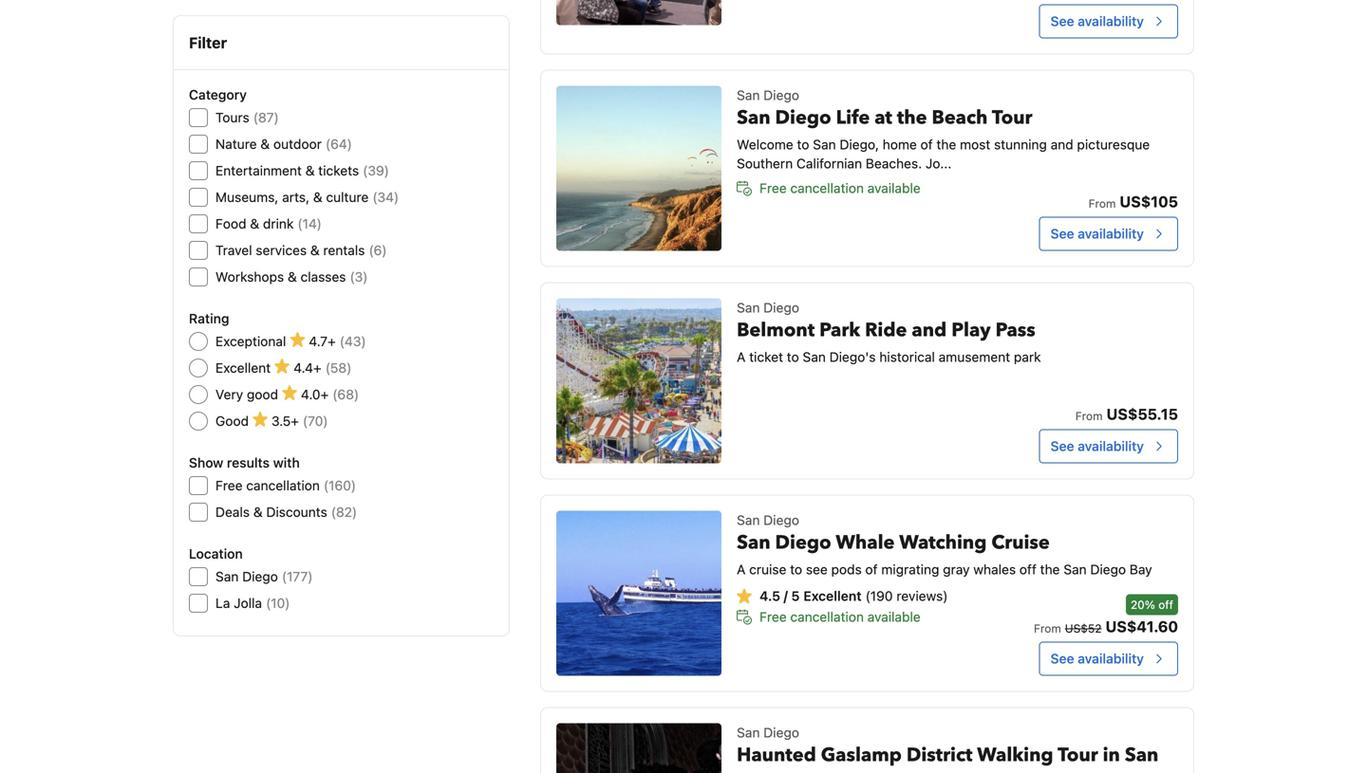 Task type: locate. For each thing, give the bounding box(es) containing it.
& right deals
[[253, 505, 263, 520]]

& for tickets
[[305, 163, 315, 178]]

0 horizontal spatial off
[[1020, 562, 1037, 578]]

1 vertical spatial from
[[1076, 410, 1103, 423]]

1 vertical spatial free cancellation available
[[760, 610, 921, 625]]

2 vertical spatial to
[[790, 562, 802, 578]]

gaslamp
[[821, 743, 902, 769]]

3.5+ (70)
[[272, 413, 328, 429]]

tour left in
[[1058, 743, 1098, 769]]

1 available from the top
[[868, 181, 921, 196]]

pass
[[996, 318, 1036, 344]]

to inside san diego belmont park ride and play pass a ticket to san diego's historical amusement park
[[787, 350, 799, 365]]

belmont
[[737, 318, 815, 344]]

a inside san diego belmont park ride and play pass a ticket to san diego's historical amusement park
[[737, 350, 746, 365]]

available down the beaches.
[[868, 181, 921, 196]]

to
[[797, 137, 809, 153], [787, 350, 799, 365], [790, 562, 802, 578]]

2 vertical spatial cancellation
[[790, 610, 864, 625]]

& down (87)
[[261, 136, 270, 152]]

play
[[952, 318, 991, 344]]

of
[[921, 137, 933, 153], [865, 562, 878, 578]]

to inside 'san diego san diego whale watching cruise a cruise to see pods of migrating gray whales off the san diego bay'
[[790, 562, 802, 578]]

historical
[[879, 350, 935, 365]]

4 see from the top
[[1051, 651, 1074, 667]]

4 availability from the top
[[1078, 651, 1144, 667]]

a left the ticket on the top of the page
[[737, 350, 746, 365]]

4.7+ (43)
[[309, 334, 366, 349]]

and inside san diego belmont park ride and play pass a ticket to san diego's historical amusement park
[[912, 318, 947, 344]]

0 vertical spatial cancellation
[[790, 181, 864, 196]]

0 vertical spatial and
[[1051, 137, 1074, 153]]

results
[[227, 455, 270, 471]]

a left cruise
[[737, 562, 746, 578]]

ride
[[865, 318, 907, 344]]

1 horizontal spatial and
[[1051, 137, 1074, 153]]

0 vertical spatial available
[[868, 181, 921, 196]]

1 a from the top
[[737, 350, 746, 365]]

very
[[216, 387, 243, 403]]

travel
[[216, 243, 252, 258]]

1 free cancellation available from the top
[[760, 181, 921, 196]]

1 vertical spatial off
[[1159, 599, 1174, 612]]

1 see availability from the top
[[1051, 13, 1144, 29]]

(70)
[[303, 413, 328, 429]]

excellent
[[216, 360, 271, 376], [804, 589, 862, 604]]

free up deals
[[216, 478, 243, 494]]

us$52
[[1065, 622, 1102, 636]]

(177)
[[282, 569, 313, 585]]

available
[[868, 181, 921, 196], [868, 610, 921, 625]]

the right at on the top right of page
[[897, 105, 927, 131]]

cancellation down 4.5 / 5 excellent (190 reviews)
[[790, 610, 864, 625]]

tour up stunning
[[992, 105, 1032, 131]]

rating
[[189, 311, 229, 327]]

20%
[[1131, 599, 1155, 612]]

show
[[189, 455, 223, 471]]

from us$105
[[1089, 193, 1178, 211]]

san
[[737, 87, 760, 103], [737, 105, 771, 131], [813, 137, 836, 153], [737, 300, 760, 316], [803, 350, 826, 365], [737, 513, 760, 528], [737, 530, 771, 556], [1064, 562, 1087, 578], [216, 569, 239, 585], [737, 725, 760, 741], [1125, 743, 1159, 769]]

us$105
[[1120, 193, 1178, 211]]

5
[[791, 589, 800, 604]]

from inside from us$105
[[1089, 197, 1116, 210]]

1 vertical spatial and
[[912, 318, 947, 344]]

4 see availability from the top
[[1051, 651, 1144, 667]]

with
[[273, 455, 300, 471]]

&
[[261, 136, 270, 152], [305, 163, 315, 178], [313, 189, 322, 205], [250, 216, 259, 232], [310, 243, 320, 258], [288, 269, 297, 285], [253, 505, 263, 520]]

whale
[[836, 530, 895, 556]]

from left us$52
[[1034, 622, 1061, 636]]

to up californian
[[797, 137, 809, 153]]

excellent up very good
[[216, 360, 271, 376]]

4.4+
[[294, 360, 322, 376]]

1 vertical spatial of
[[865, 562, 878, 578]]

1 vertical spatial to
[[787, 350, 799, 365]]

free down 'southern'
[[760, 181, 787, 196]]

of up the jo... at top right
[[921, 137, 933, 153]]

diego's
[[829, 350, 876, 365]]

free down the 4.5 at the right bottom
[[760, 610, 787, 625]]

most
[[960, 137, 991, 153]]

of right pods
[[865, 562, 878, 578]]

from left us$105
[[1089, 197, 1116, 210]]

cancellation down californian
[[790, 181, 864, 196]]

location
[[189, 546, 243, 562]]

cancellation
[[790, 181, 864, 196], [246, 478, 320, 494], [790, 610, 864, 625]]

3 availability from the top
[[1078, 439, 1144, 454]]

0 horizontal spatial tour
[[992, 105, 1032, 131]]

(68)
[[332, 387, 359, 403]]

0 vertical spatial off
[[1020, 562, 1037, 578]]

0 vertical spatial the
[[897, 105, 927, 131]]

0 vertical spatial of
[[921, 137, 933, 153]]

0 vertical spatial from
[[1089, 197, 1116, 210]]

4.0+ (68)
[[301, 387, 359, 403]]

0 horizontal spatial and
[[912, 318, 947, 344]]

1 vertical spatial a
[[737, 562, 746, 578]]

watching
[[899, 530, 987, 556]]

to right the ticket on the top of the page
[[787, 350, 799, 365]]

from
[[1089, 197, 1116, 210], [1076, 410, 1103, 423], [1034, 622, 1061, 636]]

off right "20%"
[[1159, 599, 1174, 612]]

available down (190
[[868, 610, 921, 625]]

(58)
[[325, 360, 352, 376]]

the up the jo... at top right
[[937, 137, 956, 153]]

diego inside san diego belmont park ride and play pass a ticket to san diego's historical amusement park
[[764, 300, 799, 316]]

0 vertical spatial tour
[[992, 105, 1032, 131]]

2 a from the top
[[737, 562, 746, 578]]

0 vertical spatial a
[[737, 350, 746, 365]]

2 vertical spatial the
[[1040, 562, 1060, 578]]

availability
[[1078, 13, 1144, 29], [1078, 226, 1144, 242], [1078, 439, 1144, 454], [1078, 651, 1144, 667]]

the down the 'cruise'
[[1040, 562, 1060, 578]]

entertainment & tickets (39)
[[216, 163, 389, 178]]

& up museums, arts, & culture (34)
[[305, 163, 315, 178]]

1 horizontal spatial tour
[[1058, 743, 1098, 769]]

(160)
[[324, 478, 356, 494]]

see availability
[[1051, 13, 1144, 29], [1051, 226, 1144, 242], [1051, 439, 1144, 454], [1051, 651, 1144, 667]]

2 see availability from the top
[[1051, 226, 1144, 242]]

4.7+
[[309, 334, 336, 349]]

walking
[[977, 743, 1053, 769]]

free cancellation available down 4.5 / 5 excellent (190 reviews)
[[760, 610, 921, 625]]

and inside san diego san diego life at the beach tour welcome to san diego, home of the most stunning and picturesque southern californian beaches.  jo...
[[1051, 137, 1074, 153]]

picturesque
[[1077, 137, 1150, 153]]

to left see
[[790, 562, 802, 578]]

free
[[760, 181, 787, 196], [216, 478, 243, 494], [760, 610, 787, 625]]

1 vertical spatial tour
[[1058, 743, 1098, 769]]

food & drink (14)
[[216, 216, 322, 232]]

& left drink
[[250, 216, 259, 232]]

0 horizontal spatial the
[[897, 105, 927, 131]]

0 vertical spatial free cancellation available
[[760, 181, 921, 196]]

whales
[[973, 562, 1016, 578]]

culture
[[326, 189, 369, 205]]

from left us$55.15
[[1076, 410, 1103, 423]]

classes
[[301, 269, 346, 285]]

1 see from the top
[[1051, 13, 1074, 29]]

see availability link
[[540, 0, 1194, 55]]

beaches.
[[866, 156, 922, 171]]

4.5
[[760, 589, 780, 604]]

1 horizontal spatial excellent
[[804, 589, 862, 604]]

at
[[875, 105, 892, 131]]

in
[[1103, 743, 1120, 769]]

san diego belmont park ride and play pass a ticket to san diego's historical amusement park
[[737, 300, 1041, 365]]

of inside 'san diego san diego whale watching cruise a cruise to see pods of migrating gray whales off the san diego bay'
[[865, 562, 878, 578]]

and up historical
[[912, 318, 947, 344]]

2 available from the top
[[868, 610, 921, 625]]

free cancellation available down californian
[[760, 181, 921, 196]]

cancellation down with
[[246, 478, 320, 494]]

0 vertical spatial to
[[797, 137, 809, 153]]

exceptional
[[216, 334, 286, 349]]

show results with
[[189, 455, 300, 471]]

discounts
[[266, 505, 327, 520]]

1 vertical spatial available
[[868, 610, 921, 625]]

off
[[1020, 562, 1037, 578], [1159, 599, 1174, 612]]

1 horizontal spatial off
[[1159, 599, 1174, 612]]

jo...
[[926, 156, 952, 171]]

off down the 'cruise'
[[1020, 562, 1037, 578]]

very good
[[216, 387, 278, 403]]

to inside san diego san diego life at the beach tour welcome to san diego, home of the most stunning and picturesque southern californian beaches.  jo...
[[797, 137, 809, 153]]

the
[[897, 105, 927, 131], [937, 137, 956, 153], [1040, 562, 1060, 578]]

san diego haunted gaslamp district walking tour in san diego
[[737, 725, 1159, 774]]

ticket
[[749, 350, 783, 365]]

2 vertical spatial from
[[1034, 622, 1061, 636]]

from inside from us$55.15
[[1076, 410, 1103, 423]]

& down travel services & rentals (6)
[[288, 269, 297, 285]]

0 vertical spatial free
[[760, 181, 787, 196]]

the inside 'san diego san diego whale watching cruise a cruise to see pods of migrating gray whales off the san diego bay'
[[1040, 562, 1060, 578]]

from us$52 us$41.60
[[1034, 618, 1178, 636]]

0 horizontal spatial excellent
[[216, 360, 271, 376]]

0 horizontal spatial of
[[865, 562, 878, 578]]

haunted gaslamp district walking tour in san diego image
[[556, 724, 722, 774]]

diego,
[[840, 137, 879, 153]]

4.4+ (58)
[[294, 360, 352, 376]]

(3)
[[350, 269, 368, 285]]

1 horizontal spatial of
[[921, 137, 933, 153]]

tour inside san diego san diego life at the beach tour welcome to san diego, home of the most stunning and picturesque southern californian beaches.  jo...
[[992, 105, 1032, 131]]

and right stunning
[[1051, 137, 1074, 153]]

see
[[1051, 13, 1074, 29], [1051, 226, 1074, 242], [1051, 439, 1074, 454], [1051, 651, 1074, 667]]

2 horizontal spatial the
[[1040, 562, 1060, 578]]

entertainment
[[216, 163, 302, 178]]

1 horizontal spatial the
[[937, 137, 956, 153]]

excellent down pods
[[804, 589, 862, 604]]

& for discounts
[[253, 505, 263, 520]]

us$55.15
[[1107, 406, 1178, 424]]

(87)
[[253, 110, 279, 125]]

3 see availability from the top
[[1051, 439, 1144, 454]]



Task type: vqa. For each thing, say whether or not it's contained in the screenshot.


Task type: describe. For each thing, give the bounding box(es) containing it.
1 vertical spatial cancellation
[[246, 478, 320, 494]]

0 vertical spatial excellent
[[216, 360, 271, 376]]

20% off
[[1131, 599, 1174, 612]]

free cancellation (160)
[[216, 478, 356, 494]]

(190
[[865, 589, 893, 604]]

general admission with pcf 816 swift boat naval history bay tour image
[[556, 0, 722, 25]]

san diego (177)
[[216, 569, 313, 585]]

services
[[256, 243, 307, 258]]

gray
[[943, 562, 970, 578]]

park
[[1014, 350, 1041, 365]]

museums, arts, & culture (34)
[[216, 189, 399, 205]]

nature
[[216, 136, 257, 152]]

(64)
[[325, 136, 352, 152]]

home
[[883, 137, 917, 153]]

tickets
[[318, 163, 359, 178]]

from for free cancellation available
[[1089, 197, 1116, 210]]

& right arts,
[[313, 189, 322, 205]]

from for belmont park ride and play pass
[[1076, 410, 1103, 423]]

welcome
[[737, 137, 793, 153]]

2 free cancellation available from the top
[[760, 610, 921, 625]]

3 see from the top
[[1051, 439, 1074, 454]]

migrating
[[881, 562, 939, 578]]

from inside from us$52 us$41.60
[[1034, 622, 1061, 636]]

amusement
[[939, 350, 1010, 365]]

travel services & rentals (6)
[[216, 243, 387, 258]]

arts,
[[282, 189, 310, 205]]

tours
[[216, 110, 249, 125]]

outdoor
[[273, 136, 322, 152]]

3.5+
[[272, 413, 299, 429]]

2 availability from the top
[[1078, 226, 1144, 242]]

& down the (14)
[[310, 243, 320, 258]]

deals & discounts (82)
[[216, 505, 357, 520]]

reviews)
[[897, 589, 948, 604]]

tours (87)
[[216, 110, 279, 125]]

1 availability from the top
[[1078, 13, 1144, 29]]

cruise
[[992, 530, 1050, 556]]

1 vertical spatial excellent
[[804, 589, 862, 604]]

to for diego
[[797, 137, 809, 153]]

southern
[[737, 156, 793, 171]]

la
[[216, 596, 230, 611]]

1 vertical spatial the
[[937, 137, 956, 153]]

(14)
[[298, 216, 322, 232]]

filter
[[189, 34, 227, 52]]

bay
[[1130, 562, 1152, 578]]

to for park
[[787, 350, 799, 365]]

la jolla (10)
[[216, 596, 290, 611]]

life
[[836, 105, 870, 131]]

(82)
[[331, 505, 357, 520]]

off inside 'san diego san diego whale watching cruise a cruise to see pods of migrating gray whales off the san diego bay'
[[1020, 562, 1037, 578]]

deals
[[216, 505, 250, 520]]

(39)
[[363, 163, 389, 178]]

rentals
[[323, 243, 365, 258]]

cruise
[[749, 562, 786, 578]]

drink
[[263, 216, 294, 232]]

see
[[806, 562, 828, 578]]

park
[[819, 318, 860, 344]]

workshops & classes (3)
[[216, 269, 368, 285]]

tour inside san diego haunted gaslamp district walking tour in san diego
[[1058, 743, 1098, 769]]

haunted
[[737, 743, 816, 769]]

good
[[247, 387, 278, 403]]

us$41.60
[[1106, 618, 1178, 636]]

jolla
[[234, 596, 262, 611]]

san diego san diego life at the beach tour welcome to san diego, home of the most stunning and picturesque southern californian beaches.  jo...
[[737, 87, 1150, 171]]

(43)
[[340, 334, 366, 349]]

from us$55.15
[[1076, 406, 1178, 424]]

food
[[216, 216, 246, 232]]

pods
[[831, 562, 862, 578]]

see availability inside see availability link
[[1051, 13, 1144, 29]]

beach
[[932, 105, 988, 131]]

(34)
[[372, 189, 399, 205]]

(10)
[[266, 596, 290, 611]]

1 vertical spatial free
[[216, 478, 243, 494]]

of inside san diego san diego life at the beach tour welcome to san diego, home of the most stunning and picturesque southern californian beaches.  jo...
[[921, 137, 933, 153]]

& for drink
[[250, 216, 259, 232]]

museums,
[[216, 189, 279, 205]]

& for outdoor
[[261, 136, 270, 152]]

belmont park ride and play pass image
[[556, 299, 722, 464]]

san diego life at the beach tour image
[[556, 86, 722, 251]]

(6)
[[369, 243, 387, 258]]

san diego whale watching cruise image
[[556, 511, 722, 677]]

& for classes
[[288, 269, 297, 285]]

good
[[216, 413, 249, 429]]

californian
[[797, 156, 862, 171]]

2 see from the top
[[1051, 226, 1074, 242]]

2 vertical spatial free
[[760, 610, 787, 625]]

nature & outdoor (64)
[[216, 136, 352, 152]]

a inside 'san diego san diego whale watching cruise a cruise to see pods of migrating gray whales off the san diego bay'
[[737, 562, 746, 578]]



